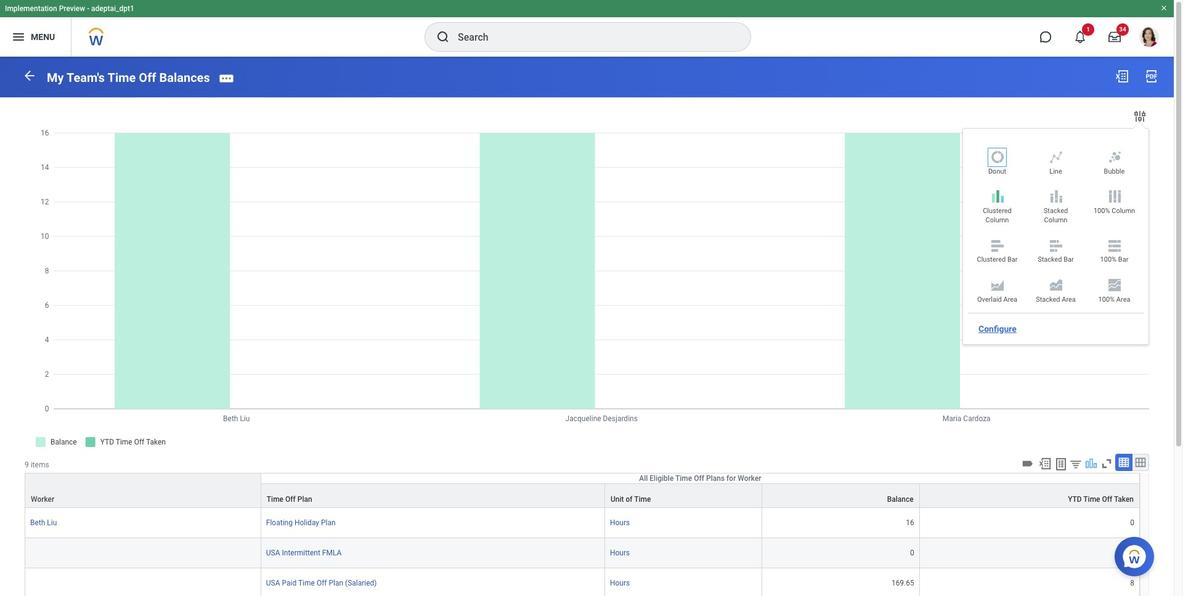 Task type: locate. For each thing, give the bounding box(es) containing it.
3 hours link from the top
[[610, 579, 630, 588]]

off left balances
[[139, 70, 156, 85]]

floating holiday plan link
[[266, 519, 336, 528]]

export to excel image left the view printable version (pdf) image
[[1115, 69, 1130, 84]]

beth liu link
[[30, 519, 57, 528]]

time for unit of time
[[634, 495, 651, 504]]

2 vertical spatial plan
[[329, 579, 343, 588]]

time off plan
[[267, 495, 312, 504]]

34
[[1120, 26, 1127, 33]]

0 horizontal spatial bar
[[1008, 256, 1018, 264]]

2 row from the top
[[25, 484, 1140, 508]]

100% down 100% bar image
[[1101, 256, 1117, 264]]

tag image
[[1021, 457, 1035, 471]]

100% bar
[[1101, 256, 1129, 264]]

line
[[1050, 167, 1063, 176]]

my
[[47, 70, 64, 85]]

100% for 100% area
[[1099, 296, 1115, 304]]

plan for floating holiday plan
[[321, 519, 336, 528]]

clustered down clustered column icon
[[983, 207, 1012, 215]]

menu
[[31, 32, 55, 42]]

export to excel image
[[1115, 69, 1130, 84], [1039, 457, 1052, 471]]

eligible
[[650, 475, 674, 483]]

unit
[[611, 495, 624, 504]]

2 usa from the top
[[266, 579, 280, 588]]

time right the of
[[634, 495, 651, 504]]

1 vertical spatial 100%
[[1101, 256, 1117, 264]]

1 hours link from the top
[[610, 519, 630, 528]]

time up 'unit of time' popup button
[[676, 475, 692, 483]]

inbox large image
[[1109, 31, 1121, 43]]

0 vertical spatial usa
[[266, 549, 280, 558]]

stacked inside 'button'
[[1038, 256, 1062, 264]]

1 bar from the left
[[1008, 256, 1018, 264]]

plan
[[298, 495, 312, 504], [321, 519, 336, 528], [329, 579, 343, 588]]

100% column image
[[1107, 190, 1122, 204]]

0
[[1131, 519, 1135, 528], [910, 549, 915, 558], [1131, 549, 1135, 558]]

2 hours link from the top
[[610, 549, 630, 558]]

bar inside 'button'
[[1064, 256, 1074, 264]]

1 area from the left
[[1004, 296, 1018, 304]]

usa intermittent fmla
[[266, 549, 342, 558]]

3 hours from the top
[[610, 579, 630, 588]]

100% down 100% area "image" in the top of the page
[[1099, 296, 1115, 304]]

time off plan button
[[261, 484, 605, 508]]

1 button
[[1067, 23, 1095, 51]]

off left plans
[[694, 475, 705, 483]]

worker up beth liu
[[31, 495, 54, 504]]

worker
[[738, 475, 762, 483], [31, 495, 54, 504]]

usa left the intermittent
[[266, 549, 280, 558]]

1 vertical spatial stacked
[[1038, 256, 1062, 264]]

row
[[25, 473, 1140, 508], [25, 484, 1140, 508], [25, 508, 1140, 539], [25, 539, 1140, 569], [25, 569, 1140, 597]]

row containing all eligible time off plans for worker
[[25, 473, 1140, 508]]

0 vertical spatial clustered
[[983, 207, 1012, 215]]

my team's time off balances link
[[47, 70, 210, 85]]

usa left paid
[[266, 579, 280, 588]]

overlaid area image
[[990, 278, 1005, 293]]

bar up "overlaid area" button
[[1008, 256, 1018, 264]]

0 up 8
[[1131, 549, 1135, 558]]

overlaid area button
[[971, 278, 1024, 308]]

0 vertical spatial worker
[[738, 475, 762, 483]]

2 vertical spatial hours link
[[610, 579, 630, 588]]

1
[[1087, 26, 1090, 33]]

1 hours from the top
[[610, 519, 630, 528]]

stacked down the stacked bar image
[[1038, 256, 1062, 264]]

off left the taken
[[1102, 495, 1113, 504]]

intermittent
[[282, 549, 320, 558]]

column inside clustered column
[[986, 216, 1009, 224]]

hours link
[[610, 519, 630, 528], [610, 549, 630, 558], [610, 579, 630, 588]]

export to worksheets image
[[1054, 457, 1069, 472]]

2 vertical spatial hours
[[610, 579, 630, 588]]

0 vertical spatial plan
[[298, 495, 312, 504]]

100% bar button
[[1089, 238, 1141, 268]]

0 vertical spatial hours
[[610, 519, 630, 528]]

1 cell from the top
[[25, 539, 261, 569]]

column down stacked column icon
[[1045, 216, 1068, 224]]

time right paid
[[298, 579, 315, 588]]

column down 100% column "image"
[[1112, 207, 1135, 215]]

2 vertical spatial stacked
[[1036, 296, 1061, 304]]

(salaried)
[[345, 579, 377, 588]]

0 vertical spatial 100%
[[1094, 207, 1110, 215]]

0 horizontal spatial area
[[1004, 296, 1018, 304]]

hours link for usa paid time off plan  (salaried)
[[610, 579, 630, 588]]

stacked
[[1044, 207, 1068, 215], [1038, 256, 1062, 264], [1036, 296, 1061, 304]]

area down stacked area image
[[1062, 296, 1076, 304]]

my team's time off balances - expand/collapse chart image
[[1085, 457, 1098, 471]]

hours for usa paid time off plan  (salaried)
[[610, 579, 630, 588]]

stacked down stacked column icon
[[1044, 207, 1068, 215]]

1 vertical spatial hours link
[[610, 549, 630, 558]]

1 horizontal spatial column
[[1045, 216, 1068, 224]]

0 down the taken
[[1131, 519, 1135, 528]]

column for clustered column
[[986, 216, 1009, 224]]

off for plan
[[317, 579, 327, 588]]

select to filter grid data image
[[1069, 458, 1083, 471]]

stacked area button
[[1030, 278, 1082, 308]]

off inside popup button
[[694, 475, 705, 483]]

clustered
[[983, 207, 1012, 215], [977, 256, 1006, 264]]

1 usa from the top
[[266, 549, 280, 558]]

0 horizontal spatial column
[[986, 216, 1009, 224]]

area down 100% area "image" in the top of the page
[[1117, 296, 1131, 304]]

worker right for
[[738, 475, 762, 483]]

unit of time
[[611, 495, 651, 504]]

1 vertical spatial clustered
[[977, 256, 1006, 264]]

off up "floating holiday plan" link
[[285, 495, 296, 504]]

ytd
[[1068, 495, 1082, 504]]

column for stacked column
[[1045, 216, 1068, 224]]

169.65
[[892, 579, 915, 588]]

holiday
[[295, 519, 319, 528]]

column
[[1112, 207, 1135, 215], [986, 216, 1009, 224], [1045, 216, 1068, 224]]

cell for usa paid time off plan  (salaried)
[[25, 569, 261, 597]]

bar down 100% bar image
[[1119, 256, 1129, 264]]

menu banner
[[0, 0, 1174, 57]]

row containing beth liu
[[25, 508, 1140, 539]]

implementation preview -   adeptai_dpt1
[[5, 4, 134, 13]]

clustered column
[[983, 207, 1012, 224]]

2 vertical spatial 100%
[[1099, 296, 1115, 304]]

column inside button
[[1112, 207, 1135, 215]]

team's
[[67, 70, 105, 85]]

2 horizontal spatial bar
[[1119, 256, 1129, 264]]

toolbar
[[1020, 454, 1150, 473]]

0 vertical spatial hours link
[[610, 519, 630, 528]]

items
[[31, 461, 49, 470]]

plans
[[706, 475, 725, 483]]

34 button
[[1102, 23, 1129, 51]]

2 bar from the left
[[1064, 256, 1074, 264]]

area down overlaid area image
[[1004, 296, 1018, 304]]

off
[[139, 70, 156, 85], [694, 475, 705, 483], [285, 495, 296, 504], [1102, 495, 1113, 504], [317, 579, 327, 588]]

close environment banner image
[[1161, 4, 1168, 12]]

Search Workday  search field
[[458, 23, 726, 51]]

beth
[[30, 519, 45, 528]]

off for plans
[[694, 475, 705, 483]]

stacked column button
[[1030, 190, 1082, 228]]

toolbar inside my team's time off balances main content
[[1020, 454, 1150, 473]]

1 vertical spatial hours
[[610, 549, 630, 558]]

1 row from the top
[[25, 473, 1140, 508]]

clustered for bar
[[977, 256, 1006, 264]]

hours
[[610, 519, 630, 528], [610, 549, 630, 558], [610, 579, 630, 588]]

bubble button
[[1089, 150, 1141, 180]]

line button
[[1030, 150, 1082, 180]]

liu
[[47, 519, 57, 528]]

clustered column button
[[971, 190, 1024, 228]]

configure button
[[974, 320, 1022, 339]]

9
[[25, 461, 29, 470]]

2 cell from the top
[[25, 569, 261, 597]]

stacked for stacked area
[[1036, 296, 1061, 304]]

0 down 16
[[910, 549, 915, 558]]

3 bar from the left
[[1119, 256, 1129, 264]]

3 area from the left
[[1117, 296, 1131, 304]]

0 vertical spatial export to excel image
[[1115, 69, 1130, 84]]

0 horizontal spatial worker
[[31, 495, 54, 504]]

time for all eligible time off plans for worker
[[676, 475, 692, 483]]

row containing time off plan
[[25, 484, 1140, 508]]

hours link for usa intermittent fmla
[[610, 549, 630, 558]]

clustered down clustered bar image
[[977, 256, 1006, 264]]

plan left the (salaried)
[[329, 579, 343, 588]]

notifications large image
[[1074, 31, 1087, 43]]

2 area from the left
[[1062, 296, 1076, 304]]

cell
[[25, 539, 261, 569], [25, 569, 261, 597]]

implementation
[[5, 4, 57, 13]]

usa
[[266, 549, 280, 558], [266, 579, 280, 588]]

1 vertical spatial usa
[[266, 579, 280, 588]]

1 horizontal spatial area
[[1062, 296, 1076, 304]]

area
[[1004, 296, 1018, 304], [1062, 296, 1076, 304], [1117, 296, 1131, 304]]

all eligible time off plans for worker button
[[261, 474, 1140, 484]]

for
[[727, 475, 736, 483]]

balance
[[887, 495, 914, 504]]

1 horizontal spatial bar
[[1064, 256, 1074, 264]]

off down fmla
[[317, 579, 327, 588]]

2 hours from the top
[[610, 549, 630, 558]]

column down clustered column icon
[[986, 216, 1009, 224]]

stacked column image
[[1049, 190, 1064, 204]]

previous page image
[[22, 68, 37, 83]]

2 horizontal spatial column
[[1112, 207, 1135, 215]]

plan right holiday
[[321, 519, 336, 528]]

row containing usa paid time off plan  (salaried)
[[25, 569, 1140, 597]]

5 row from the top
[[25, 569, 1140, 597]]

stacked bar button
[[1030, 238, 1082, 268]]

all
[[639, 475, 648, 483]]

2 horizontal spatial area
[[1117, 296, 1131, 304]]

0 horizontal spatial export to excel image
[[1039, 457, 1052, 471]]

plan inside popup button
[[298, 495, 312, 504]]

100% area button
[[1089, 278, 1141, 308]]

4 row from the top
[[25, 539, 1140, 569]]

stacked down stacked area image
[[1036, 296, 1061, 304]]

1 horizontal spatial worker
[[738, 475, 762, 483]]

paid
[[282, 579, 297, 588]]

column for 100% column
[[1112, 207, 1135, 215]]

100% inside button
[[1094, 207, 1110, 215]]

bar up stacked area button
[[1064, 256, 1074, 264]]

donut button
[[971, 150, 1024, 180]]

100% down 100% column "image"
[[1094, 207, 1110, 215]]

view printable version (pdf) image
[[1145, 69, 1159, 84]]

1 vertical spatial export to excel image
[[1039, 457, 1052, 471]]

100%
[[1094, 207, 1110, 215], [1101, 256, 1117, 264], [1099, 296, 1115, 304]]

column inside stacked column
[[1045, 216, 1068, 224]]

export to excel image left export to worksheets image
[[1039, 457, 1052, 471]]

bar for stacked bar
[[1064, 256, 1074, 264]]

-
[[87, 4, 89, 13]]

time
[[108, 70, 136, 85], [676, 475, 692, 483], [267, 495, 284, 504], [634, 495, 651, 504], [1084, 495, 1101, 504], [298, 579, 315, 588]]

hours link for floating holiday plan
[[610, 519, 630, 528]]

bubble
[[1104, 167, 1125, 176]]

3 row from the top
[[25, 508, 1140, 539]]

0 vertical spatial stacked
[[1044, 207, 1068, 215]]

time right team's
[[108, 70, 136, 85]]

plan up holiday
[[298, 495, 312, 504]]

1 vertical spatial plan
[[321, 519, 336, 528]]

bar
[[1008, 256, 1018, 264], [1064, 256, 1074, 264], [1119, 256, 1129, 264]]

hours for usa intermittent fmla
[[610, 549, 630, 558]]



Task type: vqa. For each thing, say whether or not it's contained in the screenshot.
bold image
no



Task type: describe. For each thing, give the bounding box(es) containing it.
8
[[1131, 579, 1135, 588]]

usa intermittent fmla link
[[266, 549, 342, 558]]

clustered bar image
[[990, 238, 1005, 253]]

floating
[[266, 519, 293, 528]]

bar for 100% bar
[[1119, 256, 1129, 264]]

justify image
[[11, 30, 26, 44]]

stacked area
[[1036, 296, 1076, 304]]

bubble image
[[1107, 150, 1122, 165]]

100% for 100% column
[[1094, 207, 1110, 215]]

menu button
[[0, 17, 71, 57]]

row containing usa intermittent fmla
[[25, 539, 1140, 569]]

all eligible time off plans for worker
[[639, 475, 762, 483]]

fullscreen image
[[1100, 457, 1114, 471]]

balances
[[159, 70, 210, 85]]

off for balances
[[139, 70, 156, 85]]

ytd time off taken button
[[920, 484, 1140, 508]]

100% column
[[1094, 207, 1135, 215]]

stacked bar image
[[1049, 238, 1064, 253]]

bar for clustered bar
[[1008, 256, 1018, 264]]

area for stacked area
[[1062, 296, 1076, 304]]

donut image
[[990, 150, 1005, 165]]

1 horizontal spatial export to excel image
[[1115, 69, 1130, 84]]

time up floating in the left of the page
[[267, 495, 284, 504]]

usa for usa intermittent fmla
[[266, 549, 280, 558]]

usa paid time off plan  (salaried)
[[266, 579, 377, 588]]

clustered for column
[[983, 207, 1012, 215]]

100% area
[[1099, 296, 1131, 304]]

100% area image
[[1107, 278, 1122, 293]]

1 vertical spatial worker
[[31, 495, 54, 504]]

stacked column
[[1044, 207, 1068, 224]]

100% column button
[[1089, 190, 1141, 219]]

time for usa paid time off plan  (salaried)
[[298, 579, 315, 588]]

unit of time button
[[605, 484, 762, 508]]

clustered column image
[[990, 190, 1005, 204]]

adeptai_dpt1
[[91, 4, 134, 13]]

usa for usa paid time off plan  (salaried)
[[266, 579, 280, 588]]

table image
[[1118, 457, 1130, 469]]

worker button
[[25, 474, 261, 508]]

floating holiday plan
[[266, 519, 336, 528]]

0 for 16
[[1131, 519, 1135, 528]]

usa paid time off plan  (salaried) link
[[266, 579, 377, 588]]

line image
[[1049, 150, 1064, 165]]

time right the ytd
[[1084, 495, 1101, 504]]

plan for time off plan
[[298, 495, 312, 504]]

clustered bar
[[977, 256, 1018, 264]]

ytd time off taken
[[1068, 495, 1134, 504]]

0 for 0
[[1131, 549, 1135, 558]]

overlaid area
[[978, 296, 1018, 304]]

configure
[[979, 324, 1017, 334]]

stacked area image
[[1049, 278, 1064, 293]]

expand table image
[[1135, 457, 1147, 469]]

hours for floating holiday plan
[[610, 519, 630, 528]]

cell for usa intermittent fmla
[[25, 539, 261, 569]]

overlaid
[[978, 296, 1002, 304]]

search image
[[436, 30, 451, 44]]

donut
[[989, 167, 1007, 176]]

stacked for stacked column
[[1044, 207, 1068, 215]]

100% for 100% bar
[[1101, 256, 1117, 264]]

preview
[[59, 4, 85, 13]]

my team's time off balances main content
[[0, 57, 1174, 597]]

16
[[906, 519, 915, 528]]

configure and view chart data image
[[1133, 109, 1148, 124]]

time for my team's time off balances
[[108, 70, 136, 85]]

my team's time off balances
[[47, 70, 210, 85]]

beth liu
[[30, 519, 57, 528]]

of
[[626, 495, 633, 504]]

area for overlaid area
[[1004, 296, 1018, 304]]

profile logan mcneil image
[[1140, 27, 1159, 49]]

fmla
[[322, 549, 342, 558]]

stacked for stacked bar
[[1038, 256, 1062, 264]]

stacked bar
[[1038, 256, 1074, 264]]

100% bar image
[[1107, 238, 1122, 253]]

taken
[[1114, 495, 1134, 504]]

clustered bar button
[[971, 238, 1024, 268]]

balance button
[[763, 484, 920, 508]]

9 items
[[25, 461, 49, 470]]

area for 100% area
[[1117, 296, 1131, 304]]



